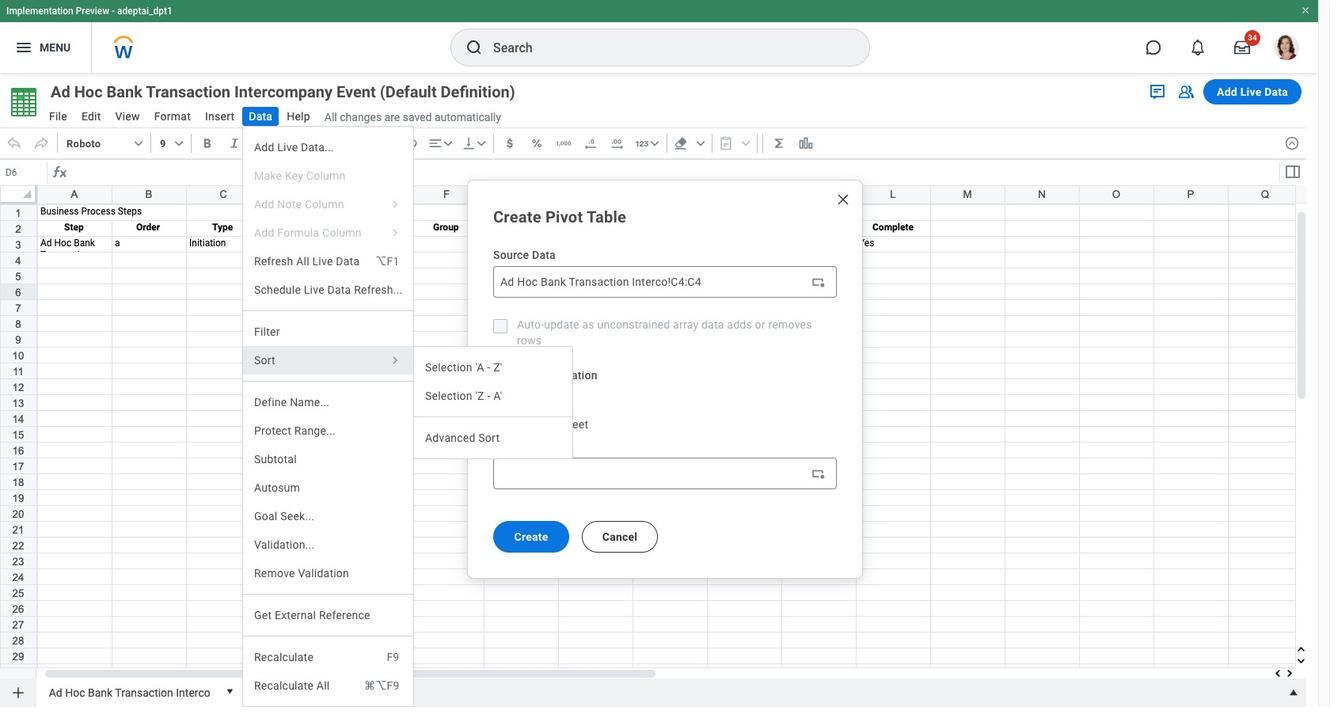 Task type: vqa. For each thing, say whether or not it's contained in the screenshot.
View printable version (PDF) Image on the right top of the page
no



Task type: locate. For each thing, give the bounding box(es) containing it.
menu item down get external reference
[[243, 643, 414, 671]]

1 vertical spatial sort
[[478, 432, 500, 444]]

data menu
[[242, 126, 414, 707]]

all for refresh
[[296, 255, 309, 268]]

0 vertical spatial bank
[[107, 82, 142, 101]]

search image
[[465, 38, 484, 57]]

selection 'a - z'
[[425, 361, 502, 374]]

note
[[277, 198, 302, 211]]

chevron down small image
[[693, 135, 708, 151]]

menu item
[[243, 247, 414, 276], [243, 643, 414, 671], [243, 671, 414, 700]]

add up refresh
[[254, 226, 274, 239]]

event
[[336, 82, 376, 101]]

interco
[[176, 686, 210, 699]]

menu item containing recalculate
[[243, 643, 414, 671]]

new sheet
[[517, 392, 571, 405]]

chevron right small image for add note column
[[388, 197, 403, 211]]

hoc
[[74, 82, 103, 101], [65, 686, 85, 699]]

selection for selection 'a - z'
[[425, 361, 472, 374]]

bank
[[107, 82, 142, 101], [88, 686, 113, 699]]

refresh
[[254, 255, 293, 268]]

bank inside ad hoc bank transaction intercompany event (default definition) button
[[107, 82, 142, 101]]

0 vertical spatial region image
[[810, 274, 826, 289]]

all changes are saved automatically button
[[318, 110, 501, 125]]

chevron down small image left the dollar sign image
[[473, 135, 489, 151]]

menu
[[40, 41, 71, 54]]

chevron right small image inside add note column menu item
[[388, 197, 403, 211]]

goal
[[254, 510, 278, 523]]

2 menu item from the top
[[243, 643, 414, 671]]

chevron down small image for align left icon
[[440, 135, 456, 151]]

toolbar container region
[[0, 127, 1278, 159]]

sheet
[[543, 392, 571, 405], [560, 418, 588, 430]]

create pivot table dialog
[[467, 179, 863, 578]]

2 chevron right small image from the top
[[388, 353, 403, 367]]

existing
[[517, 418, 557, 430]]

add
[[1217, 86, 1237, 98], [254, 141, 274, 154], [254, 198, 274, 211], [254, 226, 274, 239]]

autosum image
[[771, 135, 787, 151]]

1 vertical spatial -
[[487, 361, 490, 374]]

ad up file
[[51, 82, 70, 101]]

grid
[[0, 185, 1330, 707]]

2 vertical spatial -
[[487, 390, 491, 402]]

chevron down small image
[[131, 135, 146, 151], [171, 135, 187, 151], [440, 135, 456, 151], [473, 135, 489, 151], [647, 135, 662, 151]]

chevron right small image left the selection 'a - z'
[[388, 353, 403, 367]]

1 vertical spatial ad
[[49, 686, 62, 699]]

0 vertical spatial create
[[493, 207, 541, 226]]

1 vertical spatial hoc
[[65, 686, 85, 699]]

profile logan mcneil image
[[1274, 35, 1299, 63]]

region image
[[810, 274, 826, 289], [810, 465, 826, 481]]

- inside menu banner
[[112, 6, 115, 17]]

column
[[306, 169, 346, 182], [305, 198, 344, 211], [322, 226, 362, 239]]

sort down filter at the left
[[254, 354, 275, 367]]

advanced sort
[[425, 432, 500, 444]]

4 chevron down small image from the left
[[473, 135, 489, 151]]

0 horizontal spatial pivot
[[493, 369, 520, 381]]

chevron down small image inside 9 dropdown button
[[171, 135, 187, 151]]

ad hoc bank transaction intercompany event (default definition) button
[[43, 81, 544, 103]]

sort right advanced on the bottom of page
[[478, 432, 500, 444]]

selection 'z - a'
[[425, 390, 502, 402]]

0 vertical spatial hoc
[[74, 82, 103, 101]]

2 vertical spatial column
[[322, 226, 362, 239]]

1 vertical spatial chevron right small image
[[388, 353, 403, 367]]

selection left 'a
[[425, 361, 472, 374]]

column inside make key column menu item
[[306, 169, 346, 182]]

ad
[[51, 82, 70, 101], [49, 686, 62, 699]]

align bottom image
[[461, 135, 476, 151]]

create
[[493, 207, 541, 226], [514, 530, 548, 543]]

live for add live data
[[1240, 86, 1262, 98]]

ad right add footer ws image
[[49, 686, 62, 699]]

2 vertical spatial all
[[317, 679, 330, 692]]

all
[[325, 111, 337, 123], [296, 255, 309, 268], [317, 679, 330, 692]]

1 chevron down small image from the left
[[131, 135, 146, 151]]

add zero image
[[609, 135, 625, 151]]

1 menu item from the top
[[243, 247, 414, 276]]

live right underline image
[[277, 141, 298, 154]]

transaction up menus menu bar
[[146, 82, 230, 101]]

external
[[275, 609, 316, 622]]

add up make
[[254, 141, 274, 154]]

add inside button
[[1217, 86, 1237, 98]]

1 chevron right small image from the top
[[388, 197, 403, 211]]

data down profile logan mcneil icon
[[1265, 86, 1288, 98]]

1 vertical spatial all
[[296, 255, 309, 268]]

roboto
[[67, 137, 101, 149]]

data up schedule live data refresh...
[[336, 255, 360, 268]]

2 recalculate from the top
[[254, 679, 314, 692]]

make key column menu item
[[243, 162, 414, 190]]

1 recalculate from the top
[[254, 651, 314, 664]]

recalculate for recalculate all
[[254, 679, 314, 692]]

all changes are saved automatically
[[325, 111, 501, 123]]

close environment banner image
[[1301, 6, 1310, 15]]

menu item up schedule live data refresh...
[[243, 247, 414, 276]]

data up underline image
[[249, 110, 273, 123]]

are
[[384, 111, 400, 123]]

34 button
[[1225, 30, 1261, 65]]

create pivot table
[[493, 207, 626, 226]]

all left ⌘⌥f9
[[317, 679, 330, 692]]

saved
[[403, 111, 432, 123]]

3 chevron down small image from the left
[[440, 135, 456, 151]]

column down add note column menu item
[[322, 226, 362, 239]]

recalculate right caret down small image
[[254, 679, 314, 692]]

2 selection from the top
[[425, 390, 472, 402]]

live down 34 button
[[1240, 86, 1262, 98]]

live up schedule live data refresh...
[[312, 255, 333, 268]]

add left note
[[254, 198, 274, 211]]

transaction left interco
[[115, 686, 173, 699]]

1 horizontal spatial sort
[[478, 432, 500, 444]]

1 vertical spatial column
[[305, 198, 344, 211]]

a'
[[493, 390, 502, 402]]

hoc up edit
[[74, 82, 103, 101]]

chevron down small image for align bottom image
[[473, 135, 489, 151]]

0 vertical spatial selection
[[425, 361, 472, 374]]

pivot up a'
[[493, 369, 520, 381]]

align left image
[[427, 135, 443, 151]]

chevron right small image
[[388, 197, 403, 211], [388, 353, 403, 367]]

1 vertical spatial transaction
[[115, 686, 173, 699]]

- right 'preview'
[[112, 6, 115, 17]]

0 vertical spatial sheet
[[543, 392, 571, 405]]

-
[[112, 6, 115, 17], [487, 361, 490, 374], [487, 390, 491, 402]]

0 horizontal spatial sort
[[254, 354, 275, 367]]

1 vertical spatial create
[[514, 530, 548, 543]]

bold image
[[199, 135, 215, 151]]

column up add note column menu item
[[306, 169, 346, 182]]

text wrap image
[[403, 135, 419, 151]]

new
[[517, 392, 540, 405]]

column inside add note column menu item
[[305, 198, 344, 211]]

chevron right small image up chevron right small image
[[388, 197, 403, 211]]

1 region image from the top
[[810, 274, 826, 289]]

live for add live data...
[[277, 141, 298, 154]]

get
[[254, 609, 272, 622]]

all left the changes
[[325, 111, 337, 123]]

column inside add formula column menu item
[[322, 226, 362, 239]]

chevron down small image left align bottom image
[[440, 135, 456, 151]]

add formula column menu item
[[243, 219, 414, 247]]

0 vertical spatial all
[[325, 111, 337, 123]]

0 vertical spatial transaction
[[146, 82, 230, 101]]

italics image
[[226, 135, 242, 151]]

create for create pivot table
[[493, 207, 541, 226]]

sort inside sort menu item
[[254, 354, 275, 367]]

recalculate up recalculate all
[[254, 651, 314, 664]]

create inside "button"
[[514, 530, 548, 543]]

recalculate for recalculate
[[254, 651, 314, 664]]

eraser image
[[673, 135, 689, 151]]

insert
[[205, 110, 235, 123]]

0 vertical spatial sort
[[254, 354, 275, 367]]

chevron down small image for numbers icon
[[647, 135, 662, 151]]

all down formula
[[296, 255, 309, 268]]

None text field
[[2, 162, 47, 184], [493, 457, 837, 489], [2, 162, 47, 184], [493, 457, 837, 489]]

0 vertical spatial table
[[587, 207, 626, 226]]

2 region image from the top
[[810, 465, 826, 481]]

key
[[285, 169, 303, 182]]

hoc for ad hoc bank transaction intercompany event (default definition)
[[74, 82, 103, 101]]

live inside button
[[1240, 86, 1262, 98]]

remove validation
[[254, 567, 349, 580]]

validation
[[298, 567, 349, 580]]

live inside menu item
[[312, 255, 333, 268]]

menu button
[[0, 22, 91, 73]]

remove zero image
[[583, 135, 598, 151]]

subtotal
[[254, 453, 297, 466]]

0 vertical spatial recalculate
[[254, 651, 314, 664]]

activity stream image
[[1148, 82, 1167, 101]]

bank inside ad hoc bank transaction interco button
[[88, 686, 113, 699]]

source data
[[493, 248, 556, 261]]

1 horizontal spatial pivot
[[545, 207, 583, 226]]

add for add live data...
[[254, 141, 274, 154]]

chevron right small image
[[388, 226, 403, 240]]

1 vertical spatial pivot
[[493, 369, 520, 381]]

table up 'new'
[[522, 369, 550, 381]]

0 vertical spatial chevron right small image
[[388, 197, 403, 211]]

numbers image
[[634, 135, 650, 151]]

0 vertical spatial -
[[112, 6, 115, 17]]

add for add formula column
[[254, 226, 274, 239]]

sheet up existing sheet
[[543, 392, 571, 405]]

menu banner
[[0, 0, 1318, 73]]

all for recalculate
[[317, 679, 330, 692]]

format
[[154, 110, 191, 123]]

1 vertical spatial selection
[[425, 390, 472, 402]]

0 vertical spatial pivot
[[545, 207, 583, 226]]

z'
[[493, 361, 502, 374]]

pivot up the source data on the top of page
[[545, 207, 583, 226]]

hoc for ad hoc bank transaction interco
[[65, 686, 85, 699]]

live
[[1240, 86, 1262, 98], [277, 141, 298, 154], [312, 255, 333, 268], [304, 283, 324, 296]]

Search Workday  search field
[[493, 30, 837, 65]]

sheet right existing
[[560, 418, 588, 430]]

refresh...
[[354, 283, 403, 296]]

Formula Bar text field
[[70, 162, 1278, 184]]

sort
[[254, 354, 275, 367], [478, 432, 500, 444]]

1 selection from the top
[[425, 361, 472, 374]]

live for schedule live data refresh...
[[304, 283, 324, 296]]

selection left 'z
[[425, 390, 472, 402]]

5 chevron down small image from the left
[[647, 135, 662, 151]]

ad for ad hoc bank transaction interco
[[49, 686, 62, 699]]

2 chevron down small image from the left
[[171, 135, 187, 151]]

1 vertical spatial bank
[[88, 686, 113, 699]]

(default
[[380, 82, 437, 101]]

0 horizontal spatial table
[[522, 369, 550, 381]]

bank for ad hoc bank transaction intercompany event (default definition)
[[107, 82, 142, 101]]

add formula column
[[254, 226, 362, 239]]

1 vertical spatial region image
[[810, 465, 826, 481]]

data
[[1265, 86, 1288, 98], [249, 110, 273, 123], [532, 248, 556, 261], [336, 255, 360, 268], [327, 283, 351, 296]]

chart image
[[798, 135, 814, 151]]

- left a'
[[487, 390, 491, 402]]

as
[[582, 318, 594, 331]]

column up add formula column menu item
[[305, 198, 344, 211]]

data right source at the left top
[[532, 248, 556, 261]]

transaction for interco
[[115, 686, 173, 699]]

live down refresh all live data
[[304, 283, 324, 296]]

9
[[160, 137, 166, 149]]

0 vertical spatial ad
[[51, 82, 70, 101]]

update
[[544, 318, 579, 331]]

sheet for new sheet
[[543, 392, 571, 405]]

hoc right add footer ws image
[[65, 686, 85, 699]]

chevron down small image right 9
[[171, 135, 187, 151]]

table down the add zero icon on the top of page
[[587, 207, 626, 226]]

- for 'a
[[487, 361, 490, 374]]

1 vertical spatial sheet
[[560, 418, 588, 430]]

menu item down f9
[[243, 671, 414, 700]]

add for add live data
[[1217, 86, 1237, 98]]

add live data button
[[1204, 79, 1302, 105]]

chevron down small image left 9
[[131, 135, 146, 151]]

media classroom image
[[1177, 82, 1196, 101]]

autosum
[[254, 481, 300, 494]]

1 vertical spatial recalculate
[[254, 679, 314, 692]]

changes
[[340, 111, 382, 123]]

'a
[[475, 361, 484, 374]]

- right 'a
[[487, 361, 490, 374]]

caret up image
[[1286, 685, 1302, 701]]

fx image
[[51, 163, 70, 182]]

add right the media classroom icon
[[1217, 86, 1237, 98]]

1 vertical spatial table
[[522, 369, 550, 381]]

unconstrained
[[597, 318, 670, 331]]

3 menu item from the top
[[243, 671, 414, 700]]

recalculate all
[[254, 679, 330, 692]]

x image
[[835, 191, 851, 207]]

chevron down small image left the eraser icon
[[647, 135, 662, 151]]

sort menu
[[413, 346, 573, 459]]

implementation
[[6, 6, 73, 17]]

f9
[[387, 651, 399, 664]]

recalculate
[[254, 651, 314, 664], [254, 679, 314, 692]]

pivot
[[545, 207, 583, 226], [493, 369, 520, 381]]

chevron right small image inside sort menu item
[[388, 353, 403, 367]]

0 vertical spatial column
[[306, 169, 346, 182]]



Task type: describe. For each thing, give the bounding box(es) containing it.
data inside create pivot table "dialog"
[[532, 248, 556, 261]]

rows
[[517, 334, 542, 346]]

ad hoc bank transaction intercompany event (default definition)
[[51, 82, 515, 101]]

⌥f1
[[375, 255, 399, 268]]

schedule
[[254, 283, 301, 296]]

underline image
[[253, 135, 269, 151]]

percentage image
[[529, 135, 545, 151]]

pivot table location
[[493, 369, 598, 381]]

refresh all live data
[[254, 255, 360, 268]]

menus menu bar
[[41, 105, 318, 130]]

preview
[[76, 6, 109, 17]]

data inside button
[[1265, 86, 1288, 98]]

create for create
[[514, 530, 548, 543]]

notifications large image
[[1190, 40, 1206, 55]]

removes
[[768, 318, 812, 331]]

pivot table location element
[[484, 383, 827, 441]]

data inside menus menu bar
[[249, 110, 273, 123]]

- for preview
[[112, 6, 115, 17]]

thousands comma image
[[556, 135, 571, 151]]

or
[[755, 318, 766, 331]]

formula editor image
[[1283, 162, 1302, 181]]

adds
[[727, 318, 752, 331]]

sheet for existing sheet
[[560, 418, 588, 430]]

existing sheet
[[517, 418, 588, 430]]

make
[[254, 169, 282, 182]]

roboto button
[[61, 131, 147, 156]]

⌘⌥f9
[[364, 679, 399, 692]]

ad hoc bank transaction interco
[[49, 686, 210, 699]]

chevron down small image inside roboto dropdown button
[[131, 135, 146, 151]]

'z
[[475, 390, 484, 402]]

transaction for intercompany
[[146, 82, 230, 101]]

sort menu item
[[243, 346, 414, 375]]

sort inside sort 'menu'
[[478, 432, 500, 444]]

ad hoc bank transaction interco button
[[43, 679, 217, 704]]

formula
[[277, 226, 319, 239]]

name...
[[290, 396, 330, 409]]

add for add note column
[[254, 198, 274, 211]]

source
[[493, 248, 529, 261]]

protect
[[254, 424, 291, 437]]

validation...
[[254, 538, 315, 551]]

implementation preview -   adeptai_dpt1
[[6, 6, 172, 17]]

inbox large image
[[1234, 40, 1250, 55]]

define name...
[[254, 396, 330, 409]]

seek...
[[280, 510, 314, 523]]

reference
[[319, 609, 370, 622]]

definition)
[[441, 82, 515, 101]]

range...
[[294, 424, 336, 437]]

location
[[553, 369, 598, 381]]

auto-update as unconstrained array data adds or removes rows
[[517, 318, 812, 346]]

menu item containing refresh all live data
[[243, 247, 414, 276]]

chevron up circle image
[[1284, 135, 1300, 151]]

filter
[[254, 325, 280, 338]]

ad for ad hoc bank transaction intercompany event (default definition)
[[51, 82, 70, 101]]

add live data...
[[254, 141, 334, 154]]

adeptai_dpt1
[[117, 6, 172, 17]]

remove
[[254, 567, 295, 580]]

file
[[49, 110, 67, 123]]

automatically
[[435, 111, 501, 123]]

1 horizontal spatial table
[[587, 207, 626, 226]]

menu item containing recalculate all
[[243, 671, 414, 700]]

intercompany
[[234, 82, 333, 101]]

chevron right small image for sort
[[388, 353, 403, 367]]

34
[[1248, 33, 1257, 42]]

auto-
[[517, 318, 544, 331]]

get external reference
[[254, 609, 370, 622]]

bank for ad hoc bank transaction interco
[[88, 686, 113, 699]]

justify image
[[14, 38, 33, 57]]

add note column menu item
[[243, 190, 414, 219]]

array
[[673, 318, 699, 331]]

create button
[[493, 521, 569, 552]]

cancel button
[[582, 521, 658, 552]]

all inside all changes are saved automatically button
[[325, 111, 337, 123]]

view
[[115, 110, 140, 123]]

edit
[[81, 110, 101, 123]]

- for 'z
[[487, 390, 491, 402]]

define
[[254, 396, 287, 409]]

make key column
[[254, 169, 346, 182]]

Source Data text field
[[493, 266, 837, 297]]

column for make key column
[[306, 169, 346, 182]]

cancel
[[602, 530, 638, 543]]

caret down small image
[[221, 683, 237, 699]]

help
[[287, 110, 310, 123]]

9 button
[[154, 131, 187, 156]]

data left refresh...
[[327, 283, 351, 296]]

add live data
[[1217, 86, 1288, 98]]

protect range...
[[254, 424, 336, 437]]

schedule live data refresh...
[[254, 283, 403, 296]]

data
[[701, 318, 724, 331]]

advanced
[[425, 432, 476, 444]]

dollar sign image
[[502, 135, 518, 151]]

add note column
[[254, 198, 344, 211]]

goal seek...
[[254, 510, 314, 523]]

add footer ws image
[[10, 685, 26, 701]]

column for add note column
[[305, 198, 344, 211]]

data...
[[301, 141, 334, 154]]

column for add formula column
[[322, 226, 362, 239]]

selection for selection 'z - a'
[[425, 390, 472, 402]]



